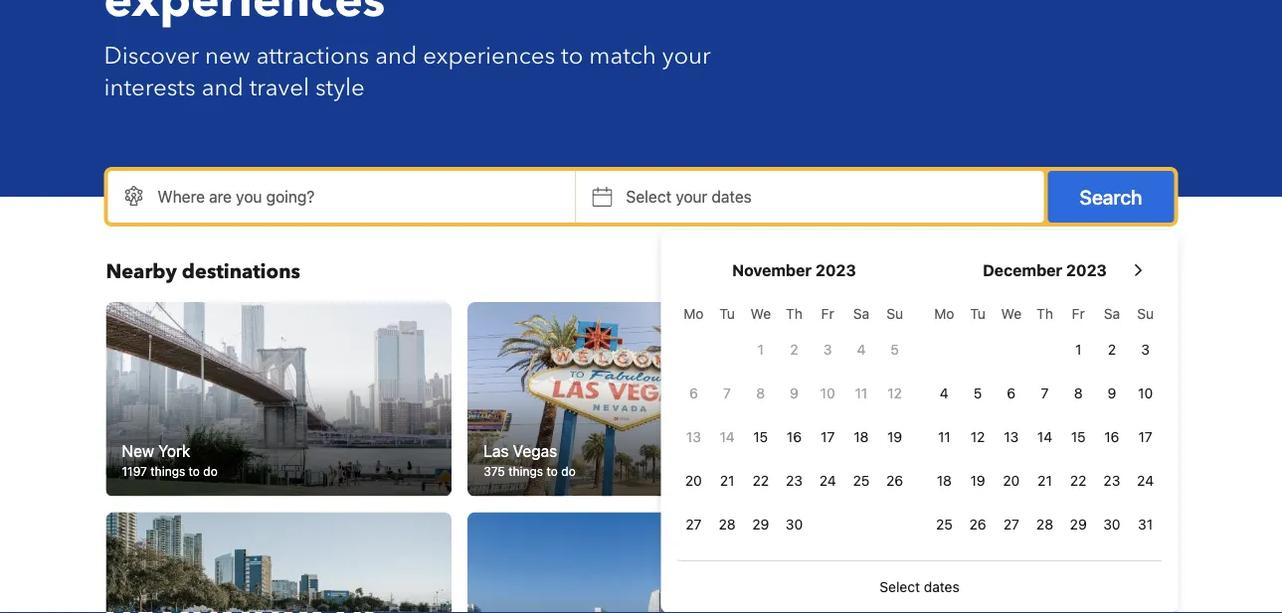 Task type: describe. For each thing, give the bounding box(es) containing it.
0 horizontal spatial and
[[202, 71, 243, 104]]

16 for 16 checkbox
[[1105, 429, 1120, 446]]

29 for 29 checkbox
[[752, 517, 769, 533]]

8 November 2023 checkbox
[[744, 374, 778, 414]]

24 for the 24 december 2023 option
[[1137, 473, 1154, 490]]

november 2023
[[733, 261, 857, 280]]

th for december
[[1037, 306, 1054, 322]]

18 December 2023 checkbox
[[928, 462, 961, 502]]

15 for 15 november 2023 option
[[754, 429, 768, 446]]

1 vertical spatial your
[[676, 188, 708, 206]]

22 December 2023 checkbox
[[1062, 462, 1096, 502]]

sa for december 2023
[[1104, 306, 1121, 322]]

11 for 11 option at the bottom of the page
[[938, 429, 951, 446]]

select dates
[[880, 580, 960, 596]]

your inside discover new attractions and experiences to match your interests and travel style
[[662, 39, 711, 72]]

4 for 4 option
[[857, 342, 866, 358]]

1 for november
[[758, 342, 764, 358]]

21 for 21 option
[[1038, 473, 1053, 490]]

we for december
[[1002, 306, 1022, 322]]

5 for 5 december 2023 'checkbox'
[[974, 386, 982, 402]]

29 for 29 december 2023 option
[[1070, 517, 1087, 533]]

375
[[484, 465, 505, 479]]

20 for 20 december 2023 option
[[1003, 473, 1020, 490]]

las vegas 375 things to do
[[484, 442, 576, 479]]

15 December 2023 checkbox
[[1062, 418, 1096, 458]]

6 for 6 november 2023 checkbox
[[690, 386, 698, 402]]

30 December 2023 checkbox
[[1096, 505, 1129, 545]]

2 November 2023 checkbox
[[778, 330, 811, 370]]

20 November 2023 checkbox
[[677, 462, 711, 502]]

31
[[1138, 517, 1153, 533]]

key west image
[[830, 302, 1176, 497]]

tu for december
[[970, 306, 986, 322]]

14 for 14 checkbox
[[720, 429, 735, 446]]

key west 117 things to do
[[846, 442, 934, 479]]

27 November 2023 checkbox
[[677, 505, 711, 545]]

8 for 8 november 2023 checkbox
[[757, 386, 765, 402]]

new
[[205, 39, 250, 72]]

search button
[[1048, 171, 1175, 223]]

do for york
[[203, 465, 218, 479]]

9 for 9 november 2023 option
[[790, 386, 799, 402]]

19 for "19" option
[[888, 429, 903, 446]]

7 December 2023 checkbox
[[1029, 374, 1062, 414]]

las
[[484, 442, 509, 461]]

new york 1197 things to do
[[122, 442, 218, 479]]

16 December 2023 checkbox
[[1096, 418, 1129, 458]]

key
[[846, 442, 872, 461]]

30 for 30 checkbox
[[1104, 517, 1121, 533]]

7 for 7 option
[[724, 386, 731, 402]]

10 November 2023 checkbox
[[811, 374, 845, 414]]

6 for the 6 december 2023 option
[[1007, 386, 1016, 402]]

11 December 2023 checkbox
[[928, 418, 961, 458]]

26 for 26 december 2023 checkbox
[[970, 517, 987, 533]]

11 November 2023 checkbox
[[845, 374, 878, 414]]

13 December 2023 checkbox
[[995, 418, 1029, 458]]

19 November 2023 checkbox
[[878, 418, 912, 458]]

5 for 5 option
[[891, 342, 899, 358]]

27 December 2023 checkbox
[[995, 505, 1029, 545]]

12 December 2023 checkbox
[[961, 418, 995, 458]]

to for las vegas
[[547, 465, 558, 479]]

25 December 2023 checkbox
[[928, 505, 961, 545]]

3 for november 2023
[[824, 342, 832, 358]]

22 for 22 november 2023 "checkbox"
[[753, 473, 769, 490]]

26 November 2023 checkbox
[[878, 462, 912, 502]]

117
[[846, 465, 863, 479]]

24 November 2023 checkbox
[[811, 462, 845, 502]]

24 for '24' option
[[820, 473, 837, 490]]

17 November 2023 checkbox
[[811, 418, 845, 458]]

november
[[733, 261, 812, 280]]

20 for 20 checkbox
[[685, 473, 702, 490]]

9 November 2023 checkbox
[[778, 374, 811, 414]]

30 for 30 option
[[786, 517, 803, 533]]

3 December 2023 checkbox
[[1129, 330, 1163, 370]]

interests
[[104, 71, 196, 104]]

26 December 2023 checkbox
[[961, 505, 995, 545]]

29 November 2023 checkbox
[[744, 505, 778, 545]]

14 November 2023 checkbox
[[711, 418, 744, 458]]

fr for november
[[822, 306, 835, 322]]

10 for '10 december 2023' option
[[1138, 386, 1153, 402]]

discover
[[104, 39, 199, 72]]

san diego image
[[106, 513, 452, 614]]

sa for november 2023
[[853, 306, 870, 322]]

5 December 2023 checkbox
[[961, 374, 995, 414]]

13 for 13 checkbox
[[1004, 429, 1019, 446]]

21 December 2023 checkbox
[[1029, 462, 1062, 502]]

25 for 25 november 2023 'checkbox'
[[853, 473, 870, 490]]

5 November 2023 checkbox
[[878, 330, 912, 370]]

9 December 2023 checkbox
[[1096, 374, 1129, 414]]

grid for november
[[677, 295, 912, 545]]

0 vertical spatial dates
[[712, 188, 752, 206]]

1 vertical spatial dates
[[924, 580, 960, 596]]

6 December 2023 checkbox
[[995, 374, 1029, 414]]

10 December 2023 checkbox
[[1129, 374, 1163, 414]]

to for key west
[[905, 465, 916, 479]]

23 for 23 option
[[1104, 473, 1121, 490]]

2023 for december 2023
[[1067, 261, 1107, 280]]

mo for november
[[684, 306, 704, 322]]

27 for 27 checkbox
[[686, 517, 702, 533]]

8 December 2023 checkbox
[[1062, 374, 1096, 414]]

24 December 2023 checkbox
[[1129, 462, 1163, 502]]

18 for 18 november 2023 checkbox
[[854, 429, 869, 446]]

1 December 2023 checkbox
[[1062, 330, 1096, 370]]

13 for 13 november 2023 option
[[686, 429, 701, 446]]

28 for 28 november 2023 option
[[719, 517, 736, 533]]

discover new attractions and experiences to match your interests and travel style
[[104, 39, 711, 104]]

december
[[983, 261, 1063, 280]]

we for november
[[751, 306, 771, 322]]

travel
[[249, 71, 309, 104]]

12 for 12 december 2023 option
[[971, 429, 985, 446]]



Task type: vqa. For each thing, say whether or not it's contained in the screenshot.


Task type: locate. For each thing, give the bounding box(es) containing it.
december 2023
[[983, 261, 1107, 280]]

0 horizontal spatial grid
[[677, 295, 912, 545]]

27 left 28 november 2023 option
[[686, 517, 702, 533]]

1 November 2023 checkbox
[[744, 330, 778, 370]]

15 right 14 december 2023 option
[[1071, 429, 1086, 446]]

to down west
[[905, 465, 916, 479]]

23 left '24' option
[[786, 473, 803, 490]]

2 right 1 november 2023 checkbox
[[790, 342, 799, 358]]

19 inside option
[[888, 429, 903, 446]]

12 left 13 checkbox
[[971, 429, 985, 446]]

7 inside "checkbox"
[[1041, 386, 1049, 402]]

2 16 from the left
[[1105, 429, 1120, 446]]

2 things from the left
[[509, 465, 543, 479]]

22
[[753, 473, 769, 490], [1071, 473, 1087, 490]]

1 horizontal spatial grid
[[928, 295, 1163, 545]]

10 inside '10 december 2023' option
[[1138, 386, 1153, 402]]

1 horizontal spatial 23
[[1104, 473, 1121, 490]]

do inside the las vegas 375 things to do
[[561, 465, 576, 479]]

2 do from the left
[[561, 465, 576, 479]]

23 right 22 december 2023 option
[[1104, 473, 1121, 490]]

su for november 2023
[[887, 306, 904, 322]]

12 inside 12 december 2023 option
[[971, 429, 985, 446]]

0 horizontal spatial 29
[[752, 517, 769, 533]]

1 21 from the left
[[720, 473, 735, 490]]

23
[[786, 473, 803, 490], [1104, 473, 1121, 490]]

0 horizontal spatial we
[[751, 306, 771, 322]]

28
[[719, 517, 736, 533], [1037, 517, 1054, 533]]

2 27 from the left
[[1004, 517, 1020, 533]]

mo up 6 november 2023 checkbox
[[684, 306, 704, 322]]

do right 26 option
[[920, 465, 934, 479]]

19 December 2023 checkbox
[[961, 462, 995, 502]]

0 horizontal spatial 2
[[790, 342, 799, 358]]

0 vertical spatial 4
[[857, 342, 866, 358]]

1 17 from the left
[[821, 429, 835, 446]]

7
[[724, 386, 731, 402], [1041, 386, 1049, 402]]

1 horizontal spatial 8
[[1074, 386, 1083, 402]]

dates
[[712, 188, 752, 206], [924, 580, 960, 596]]

nearby
[[106, 259, 177, 286]]

1 horizontal spatial 21
[[1038, 473, 1053, 490]]

mo for december
[[935, 306, 955, 322]]

12 November 2023 checkbox
[[878, 374, 912, 414]]

0 horizontal spatial 6
[[690, 386, 698, 402]]

9 inside option
[[790, 386, 799, 402]]

26 inside checkbox
[[970, 517, 987, 533]]

23 December 2023 checkbox
[[1096, 462, 1129, 502]]

21 for 21 checkbox
[[720, 473, 735, 490]]

25
[[853, 473, 870, 490], [936, 517, 953, 533]]

nearby destinations
[[106, 259, 300, 286]]

27 right 26 december 2023 checkbox
[[1004, 517, 1020, 533]]

0 horizontal spatial 14
[[720, 429, 735, 446]]

new orleans image
[[830, 513, 1176, 614]]

20 inside option
[[1003, 473, 1020, 490]]

sa up 4 option
[[853, 306, 870, 322]]

4 inside checkbox
[[940, 386, 949, 402]]

0 horizontal spatial 11
[[855, 386, 868, 402]]

0 horizontal spatial 10
[[821, 386, 836, 402]]

8 right 7 "checkbox"
[[1074, 386, 1083, 402]]

0 horizontal spatial 4
[[857, 342, 866, 358]]

to inside key west 117 things to do
[[905, 465, 916, 479]]

select
[[626, 188, 672, 206], [880, 580, 920, 596]]

14 inside option
[[1038, 429, 1053, 446]]

vegas
[[513, 442, 557, 461]]

2 horizontal spatial things
[[867, 465, 902, 479]]

0 horizontal spatial do
[[203, 465, 218, 479]]

3 things from the left
[[867, 465, 902, 479]]

select for select dates
[[880, 580, 920, 596]]

2 1 from the left
[[1076, 342, 1082, 358]]

1 horizontal spatial tu
[[970, 306, 986, 322]]

2 7 from the left
[[1041, 386, 1049, 402]]

15 for the 15 december 2023 option in the right of the page
[[1071, 429, 1086, 446]]

0 horizontal spatial tu
[[720, 306, 735, 322]]

to left match
[[561, 39, 583, 72]]

1 su from the left
[[887, 306, 904, 322]]

1 24 from the left
[[820, 473, 837, 490]]

16 inside checkbox
[[1105, 429, 1120, 446]]

to for new york
[[189, 465, 200, 479]]

26
[[887, 473, 904, 490], [970, 517, 987, 533]]

4 December 2023 checkbox
[[928, 374, 961, 414]]

1 vertical spatial 18
[[937, 473, 952, 490]]

1 things from the left
[[150, 465, 185, 479]]

8
[[757, 386, 765, 402], [1074, 386, 1083, 402]]

1 horizontal spatial 26
[[970, 517, 987, 533]]

1 10 from the left
[[821, 386, 836, 402]]

30 right 29 december 2023 option
[[1104, 517, 1121, 533]]

2 3 from the left
[[1142, 342, 1150, 358]]

th up 2 checkbox
[[786, 306, 803, 322]]

1 horizontal spatial 3
[[1142, 342, 1150, 358]]

18 for "18 december 2023" option
[[937, 473, 952, 490]]

0 horizontal spatial 17
[[821, 429, 835, 446]]

30 November 2023 checkbox
[[778, 505, 811, 545]]

miami image
[[468, 513, 814, 614]]

0 horizontal spatial mo
[[684, 306, 704, 322]]

fr up 3 option
[[822, 306, 835, 322]]

mo
[[684, 306, 704, 322], [935, 306, 955, 322]]

0 horizontal spatial dates
[[712, 188, 752, 206]]

fr up 1 checkbox
[[1072, 306, 1085, 322]]

19 for "19 december 2023" checkbox
[[971, 473, 986, 490]]

2 su from the left
[[1138, 306, 1154, 322]]

7 November 2023 checkbox
[[711, 374, 744, 414]]

16
[[787, 429, 802, 446], [1105, 429, 1120, 446]]

7 for 7 "checkbox"
[[1041, 386, 1049, 402]]

las vegas image
[[468, 302, 814, 497]]

2 9 from the left
[[1108, 386, 1117, 402]]

1 27 from the left
[[686, 517, 702, 533]]

23 November 2023 checkbox
[[778, 462, 811, 502]]

1 horizontal spatial 2023
[[1067, 261, 1107, 280]]

1 mo from the left
[[684, 306, 704, 322]]

27
[[686, 517, 702, 533], [1004, 517, 1020, 533]]

13 right 12 december 2023 option
[[1004, 429, 1019, 446]]

7 right the 6 december 2023 option
[[1041, 386, 1049, 402]]

25 down key
[[853, 473, 870, 490]]

9 for 9 december 2023 checkbox
[[1108, 386, 1117, 402]]

1 horizontal spatial and
[[375, 39, 417, 72]]

1 horizontal spatial 19
[[971, 473, 986, 490]]

0 horizontal spatial sa
[[853, 306, 870, 322]]

21
[[720, 473, 735, 490], [1038, 473, 1053, 490]]

16 inside option
[[787, 429, 802, 446]]

31 December 2023 checkbox
[[1129, 505, 1163, 545]]

18 November 2023 checkbox
[[845, 418, 878, 458]]

18 right 17 "option" at the bottom
[[854, 429, 869, 446]]

things inside key west 117 things to do
[[867, 465, 902, 479]]

22 inside 22 december 2023 option
[[1071, 473, 1087, 490]]

0 horizontal spatial 24
[[820, 473, 837, 490]]

28 right 27 december 2023 checkbox
[[1037, 517, 1054, 533]]

0 horizontal spatial 20
[[685, 473, 702, 490]]

1 13 from the left
[[686, 429, 701, 446]]

2023 for november 2023
[[816, 261, 857, 280]]

1 6 from the left
[[690, 386, 698, 402]]

2 for december
[[1108, 342, 1116, 358]]

8 for 8 checkbox
[[1074, 386, 1083, 402]]

2 sa from the left
[[1104, 306, 1121, 322]]

1 vertical spatial 19
[[971, 473, 986, 490]]

17 right the 16 november 2023 option
[[821, 429, 835, 446]]

22 right 21 checkbox
[[753, 473, 769, 490]]

tu down november at top right
[[720, 306, 735, 322]]

1 horizontal spatial 15
[[1071, 429, 1086, 446]]

1 14 from the left
[[720, 429, 735, 446]]

6 inside option
[[1007, 386, 1016, 402]]

17 for 17 option
[[1139, 429, 1153, 446]]

2 21 from the left
[[1038, 473, 1053, 490]]

do inside key west 117 things to do
[[920, 465, 934, 479]]

1 horizontal spatial th
[[1037, 306, 1054, 322]]

search
[[1080, 185, 1143, 208]]

15 November 2023 checkbox
[[744, 418, 778, 458]]

select your dates
[[626, 188, 752, 206]]

24
[[820, 473, 837, 490], [1137, 473, 1154, 490]]

destinations
[[182, 259, 300, 286]]

attractions
[[256, 39, 369, 72]]

24 left "117"
[[820, 473, 837, 490]]

18 left "19 december 2023" checkbox
[[937, 473, 952, 490]]

6 left 7 option
[[690, 386, 698, 402]]

and right 'style'
[[375, 39, 417, 72]]

0 horizontal spatial 2023
[[816, 261, 857, 280]]

2 6 from the left
[[1007, 386, 1016, 402]]

1 horizontal spatial 2
[[1108, 342, 1116, 358]]

sa up 2 checkbox
[[1104, 306, 1121, 322]]

6 right 5 december 2023 'checkbox'
[[1007, 386, 1016, 402]]

1 horizontal spatial 18
[[937, 473, 952, 490]]

5 inside 'checkbox'
[[974, 386, 982, 402]]

28 inside option
[[1037, 517, 1054, 533]]

30
[[786, 517, 803, 533], [1104, 517, 1121, 533]]

9 inside checkbox
[[1108, 386, 1117, 402]]

21 right 20 december 2023 option
[[1038, 473, 1053, 490]]

13 inside checkbox
[[1004, 429, 1019, 446]]

things down vegas
[[509, 465, 543, 479]]

0 vertical spatial 19
[[888, 429, 903, 446]]

11 left 12 december 2023 option
[[938, 429, 951, 446]]

17 for 17 "option" at the bottom
[[821, 429, 835, 446]]

21 inside checkbox
[[720, 473, 735, 490]]

things
[[150, 465, 185, 479], [509, 465, 543, 479], [867, 465, 902, 479]]

1 fr from the left
[[822, 306, 835, 322]]

13 inside option
[[686, 429, 701, 446]]

15
[[754, 429, 768, 446], [1071, 429, 1086, 446]]

1 2023 from the left
[[816, 261, 857, 280]]

16 right 15 november 2023 option
[[787, 429, 802, 446]]

2 tu from the left
[[970, 306, 986, 322]]

26 down west
[[887, 473, 904, 490]]

1 horizontal spatial 12
[[971, 429, 985, 446]]

su up 5 option
[[887, 306, 904, 322]]

14 right 13 checkbox
[[1038, 429, 1053, 446]]

1 horizontal spatial 10
[[1138, 386, 1153, 402]]

23 for 23 checkbox
[[786, 473, 803, 490]]

0 horizontal spatial fr
[[822, 306, 835, 322]]

2 horizontal spatial do
[[920, 465, 934, 479]]

13 left 14 checkbox
[[686, 429, 701, 446]]

1 horizontal spatial 4
[[940, 386, 949, 402]]

21 November 2023 checkbox
[[711, 462, 744, 502]]

1 horizontal spatial 13
[[1004, 429, 1019, 446]]

fr for december
[[1072, 306, 1085, 322]]

2 we from the left
[[1002, 306, 1022, 322]]

dates down 25 checkbox
[[924, 580, 960, 596]]

14 inside checkbox
[[720, 429, 735, 446]]

1 horizontal spatial 16
[[1105, 429, 1120, 446]]

3
[[824, 342, 832, 358], [1142, 342, 1150, 358]]

and left travel
[[202, 71, 243, 104]]

4 left 5 december 2023 'checkbox'
[[940, 386, 949, 402]]

0 vertical spatial your
[[662, 39, 711, 72]]

match
[[589, 39, 656, 72]]

1197
[[122, 465, 147, 479]]

6
[[690, 386, 698, 402], [1007, 386, 1016, 402]]

0 horizontal spatial 9
[[790, 386, 799, 402]]

2 mo from the left
[[935, 306, 955, 322]]

22 for 22 december 2023 option
[[1071, 473, 1087, 490]]

to down york on the bottom left
[[189, 465, 200, 479]]

1 28 from the left
[[719, 517, 736, 533]]

th down december 2023 in the right of the page
[[1037, 306, 1054, 322]]

1 15 from the left
[[754, 429, 768, 446]]

0 horizontal spatial select
[[626, 188, 672, 206]]

things down west
[[867, 465, 902, 479]]

0 horizontal spatial th
[[786, 306, 803, 322]]

9 right 8 checkbox
[[1108, 386, 1117, 402]]

do for vegas
[[561, 465, 576, 479]]

7 left 8 november 2023 checkbox
[[724, 386, 731, 402]]

1 3 from the left
[[824, 342, 832, 358]]

20 inside checkbox
[[685, 473, 702, 490]]

6 November 2023 checkbox
[[677, 374, 711, 414]]

14
[[720, 429, 735, 446], [1038, 429, 1053, 446]]

19 right "18 december 2023" option
[[971, 473, 986, 490]]

12 inside 12 november 2023 option
[[888, 386, 902, 402]]

28 November 2023 checkbox
[[711, 505, 744, 545]]

29 inside 29 december 2023 option
[[1070, 517, 1087, 533]]

27 inside checkbox
[[1004, 517, 1020, 533]]

things for york
[[150, 465, 185, 479]]

1 30 from the left
[[786, 517, 803, 533]]

17 December 2023 checkbox
[[1129, 418, 1163, 458]]

1 1 from the left
[[758, 342, 764, 358]]

1 horizontal spatial fr
[[1072, 306, 1085, 322]]

1 horizontal spatial we
[[1002, 306, 1022, 322]]

13 November 2023 checkbox
[[677, 418, 711, 458]]

things for west
[[867, 465, 902, 479]]

1 16 from the left
[[787, 429, 802, 446]]

1 vertical spatial 5
[[974, 386, 982, 402]]

9 right 8 november 2023 checkbox
[[790, 386, 799, 402]]

27 for 27 december 2023 checkbox
[[1004, 517, 1020, 533]]

11 for 11 option at the bottom
[[855, 386, 868, 402]]

1 horizontal spatial select
[[880, 580, 920, 596]]

1 horizontal spatial 7
[[1041, 386, 1049, 402]]

3 November 2023 checkbox
[[811, 330, 845, 370]]

do inside new york 1197 things to do
[[203, 465, 218, 479]]

2 10 from the left
[[1138, 386, 1153, 402]]

23 inside 23 option
[[1104, 473, 1121, 490]]

2 right 1 checkbox
[[1108, 342, 1116, 358]]

3 for december 2023
[[1142, 342, 1150, 358]]

1 29 from the left
[[752, 517, 769, 533]]

mo up 4 checkbox at the right
[[935, 306, 955, 322]]

17
[[821, 429, 835, 446], [1139, 429, 1153, 446]]

30 inside checkbox
[[1104, 517, 1121, 533]]

style
[[315, 71, 365, 104]]

10
[[821, 386, 836, 402], [1138, 386, 1153, 402]]

0 vertical spatial 26
[[887, 473, 904, 490]]

0 horizontal spatial 19
[[888, 429, 903, 446]]

su for december 2023
[[1138, 306, 1154, 322]]

1 inside checkbox
[[1076, 342, 1082, 358]]

4 right 3 option
[[857, 342, 866, 358]]

0 horizontal spatial 23
[[786, 473, 803, 490]]

1 vertical spatial select
[[880, 580, 920, 596]]

su
[[887, 306, 904, 322], [1138, 306, 1154, 322]]

3 inside 3 checkbox
[[1142, 342, 1150, 358]]

2023 right december
[[1067, 261, 1107, 280]]

19 inside checkbox
[[971, 473, 986, 490]]

1 vertical spatial 4
[[940, 386, 949, 402]]

1 horizontal spatial su
[[1138, 306, 1154, 322]]

1 inside checkbox
[[758, 342, 764, 358]]

22 right 21 option
[[1071, 473, 1087, 490]]

10 right 9 december 2023 checkbox
[[1138, 386, 1153, 402]]

tu for november
[[720, 306, 735, 322]]

tu
[[720, 306, 735, 322], [970, 306, 986, 322]]

10 inside the 10 november 2023 option
[[821, 386, 836, 402]]

15 left the 16 november 2023 option
[[754, 429, 768, 446]]

30 inside option
[[786, 517, 803, 533]]

4 inside option
[[857, 342, 866, 358]]

1 7 from the left
[[724, 386, 731, 402]]

18 inside checkbox
[[854, 429, 869, 446]]

do right the 1197
[[203, 465, 218, 479]]

0 horizontal spatial 12
[[888, 386, 902, 402]]

york
[[158, 442, 190, 461]]

your
[[662, 39, 711, 72], [676, 188, 708, 206]]

we down december
[[1002, 306, 1022, 322]]

21 right 20 checkbox
[[720, 473, 735, 490]]

to
[[561, 39, 583, 72], [189, 465, 200, 479], [547, 465, 558, 479], [905, 465, 916, 479]]

1 horizontal spatial 5
[[974, 386, 982, 402]]

2 grid from the left
[[928, 295, 1163, 545]]

12 right 11 option at the bottom
[[888, 386, 902, 402]]

1 tu from the left
[[720, 306, 735, 322]]

2 15 from the left
[[1071, 429, 1086, 446]]

2 13 from the left
[[1004, 429, 1019, 446]]

1 horizontal spatial sa
[[1104, 306, 1121, 322]]

0 horizontal spatial 15
[[754, 429, 768, 446]]

21 inside option
[[1038, 473, 1053, 490]]

2 2 from the left
[[1108, 342, 1116, 358]]

0 vertical spatial 18
[[854, 429, 869, 446]]

4 for 4 checkbox at the right
[[940, 386, 949, 402]]

1 we from the left
[[751, 306, 771, 322]]

fr
[[822, 306, 835, 322], [1072, 306, 1085, 322]]

2 20 from the left
[[1003, 473, 1020, 490]]

25 for 25 checkbox
[[936, 517, 953, 533]]

17 inside "option"
[[821, 429, 835, 446]]

0 vertical spatial 12
[[888, 386, 902, 402]]

19 right 18 november 2023 checkbox
[[888, 429, 903, 446]]

1 horizontal spatial 28
[[1037, 517, 1054, 533]]

2023 right november at top right
[[816, 261, 857, 280]]

26 right 25 checkbox
[[970, 517, 987, 533]]

16 November 2023 checkbox
[[778, 418, 811, 458]]

do right 375
[[561, 465, 576, 479]]

0 horizontal spatial su
[[887, 306, 904, 322]]

1 vertical spatial 11
[[938, 429, 951, 446]]

grid
[[677, 295, 912, 545], [928, 295, 1163, 545]]

2 29 from the left
[[1070, 517, 1087, 533]]

26 inside option
[[887, 473, 904, 490]]

3 left 4 option
[[824, 342, 832, 358]]

1 23 from the left
[[786, 473, 803, 490]]

20 December 2023 checkbox
[[995, 462, 1029, 502]]

25 left 26 december 2023 checkbox
[[936, 517, 953, 533]]

20 right "19 december 2023" checkbox
[[1003, 473, 1020, 490]]

22 November 2023 checkbox
[[744, 462, 778, 502]]

1 horizontal spatial 6
[[1007, 386, 1016, 402]]

27 inside checkbox
[[686, 517, 702, 533]]

su up 3 checkbox
[[1138, 306, 1154, 322]]

2 8 from the left
[[1074, 386, 1083, 402]]

2 17 from the left
[[1139, 429, 1153, 446]]

1 vertical spatial 25
[[936, 517, 953, 533]]

29 right 28 november 2023 option
[[752, 517, 769, 533]]

14 December 2023 checkbox
[[1029, 418, 1062, 458]]

2 th from the left
[[1037, 306, 1054, 322]]

20
[[685, 473, 702, 490], [1003, 473, 1020, 490]]

1 2 from the left
[[790, 342, 799, 358]]

dates up november at top right
[[712, 188, 752, 206]]

to inside new york 1197 things to do
[[189, 465, 200, 479]]

0 vertical spatial select
[[626, 188, 672, 206]]

28 for 28 option
[[1037, 517, 1054, 533]]

28 right 27 checkbox
[[719, 517, 736, 533]]

1 horizontal spatial 27
[[1004, 517, 1020, 533]]

17 right 16 checkbox
[[1139, 429, 1153, 446]]

things for vegas
[[509, 465, 543, 479]]

west
[[876, 442, 913, 461]]

2 23 from the left
[[1104, 473, 1121, 490]]

1 horizontal spatial mo
[[935, 306, 955, 322]]

5
[[891, 342, 899, 358], [974, 386, 982, 402]]

1 horizontal spatial 14
[[1038, 429, 1053, 446]]

things inside the las vegas 375 things to do
[[509, 465, 543, 479]]

1 horizontal spatial do
[[561, 465, 576, 479]]

things inside new york 1197 things to do
[[150, 465, 185, 479]]

1 grid from the left
[[677, 295, 912, 545]]

13
[[686, 429, 701, 446], [1004, 429, 1019, 446]]

we
[[751, 306, 771, 322], [1002, 306, 1022, 322]]

0 horizontal spatial 26
[[887, 473, 904, 490]]

14 for 14 december 2023 option
[[1038, 429, 1053, 446]]

22 inside 22 november 2023 "checkbox"
[[753, 473, 769, 490]]

2 2023 from the left
[[1067, 261, 1107, 280]]

1 horizontal spatial 25
[[936, 517, 953, 533]]

25 inside checkbox
[[936, 517, 953, 533]]

do
[[203, 465, 218, 479], [561, 465, 576, 479], [920, 465, 934, 479]]

28 inside option
[[719, 517, 736, 533]]

24 right 23 option
[[1137, 473, 1154, 490]]

8 right 7 option
[[757, 386, 765, 402]]

sa
[[853, 306, 870, 322], [1104, 306, 1121, 322]]

1 th from the left
[[786, 306, 803, 322]]

10 right 9 november 2023 option
[[821, 386, 836, 402]]

14 right 13 november 2023 option
[[720, 429, 735, 446]]

0 horizontal spatial 27
[[686, 517, 702, 533]]

1 do from the left
[[203, 465, 218, 479]]

new york image
[[106, 302, 452, 497]]

select for select your dates
[[626, 188, 672, 206]]

2 28 from the left
[[1037, 517, 1054, 533]]

16 right the 15 december 2023 option in the right of the page
[[1105, 429, 1120, 446]]

28 December 2023 checkbox
[[1029, 505, 1062, 545]]

3 do from the left
[[920, 465, 934, 479]]

0 horizontal spatial 7
[[724, 386, 731, 402]]

1 22 from the left
[[753, 473, 769, 490]]

2 24 from the left
[[1137, 473, 1154, 490]]

1 horizontal spatial 22
[[1071, 473, 1087, 490]]

3 inside 3 option
[[824, 342, 832, 358]]

grid for december
[[928, 295, 1163, 545]]

30 right 29 checkbox
[[786, 517, 803, 533]]

1 horizontal spatial 30
[[1104, 517, 1121, 533]]

3 right 2 checkbox
[[1142, 342, 1150, 358]]

to inside the las vegas 375 things to do
[[547, 465, 558, 479]]

10 for the 10 november 2023 option
[[821, 386, 836, 402]]

2 December 2023 checkbox
[[1096, 330, 1129, 370]]

7 inside option
[[724, 386, 731, 402]]

2 fr from the left
[[1072, 306, 1085, 322]]

29 right 28 option
[[1070, 517, 1087, 533]]

and
[[375, 39, 417, 72], [202, 71, 243, 104]]

4 November 2023 checkbox
[[845, 330, 878, 370]]

29
[[752, 517, 769, 533], [1070, 517, 1087, 533]]

25 November 2023 checkbox
[[845, 462, 878, 502]]

2 22 from the left
[[1071, 473, 1087, 490]]

0 horizontal spatial 28
[[719, 517, 736, 533]]

0 vertical spatial 11
[[855, 386, 868, 402]]

1 horizontal spatial 11
[[938, 429, 951, 446]]

29 December 2023 checkbox
[[1062, 505, 1096, 545]]

5 right 4 option
[[891, 342, 899, 358]]

18
[[854, 429, 869, 446], [937, 473, 952, 490]]

1 9 from the left
[[790, 386, 799, 402]]

0 horizontal spatial 13
[[686, 429, 701, 446]]

do for west
[[920, 465, 934, 479]]

tu down december
[[970, 306, 986, 322]]

0 horizontal spatial 25
[[853, 473, 870, 490]]

18 inside option
[[937, 473, 952, 490]]

we up 1 november 2023 checkbox
[[751, 306, 771, 322]]

new
[[122, 442, 154, 461]]

11 right the 10 november 2023 option
[[855, 386, 868, 402]]

1 horizontal spatial 9
[[1108, 386, 1117, 402]]

20 left 21 checkbox
[[685, 473, 702, 490]]

1 20 from the left
[[685, 473, 702, 490]]

1 horizontal spatial 17
[[1139, 429, 1153, 446]]

0 horizontal spatial 5
[[891, 342, 899, 358]]

12 for 12 november 2023 option
[[888, 386, 902, 402]]

1
[[758, 342, 764, 358], [1076, 342, 1082, 358]]

4
[[857, 342, 866, 358], [940, 386, 949, 402]]

experiences
[[423, 39, 555, 72]]

26 for 26 option
[[887, 473, 904, 490]]

0 vertical spatial 5
[[891, 342, 899, 358]]

25 inside 'checkbox'
[[853, 473, 870, 490]]

1 vertical spatial 12
[[971, 429, 985, 446]]

1 sa from the left
[[853, 306, 870, 322]]

19
[[888, 429, 903, 446], [971, 473, 986, 490]]

1 for december
[[1076, 342, 1082, 358]]

th for november
[[786, 306, 803, 322]]

17 inside option
[[1139, 429, 1153, 446]]

1 horizontal spatial dates
[[924, 580, 960, 596]]

0 horizontal spatial 16
[[787, 429, 802, 446]]

to inside discover new attractions and experiences to match your interests and travel style
[[561, 39, 583, 72]]

23 inside 23 checkbox
[[786, 473, 803, 490]]

to down vegas
[[547, 465, 558, 479]]

1 horizontal spatial 24
[[1137, 473, 1154, 490]]

11
[[855, 386, 868, 402], [938, 429, 951, 446]]

6 inside checkbox
[[690, 386, 698, 402]]

2 30 from the left
[[1104, 517, 1121, 533]]

0 vertical spatial 25
[[853, 473, 870, 490]]

1 horizontal spatial 20
[[1003, 473, 1020, 490]]

5 right 4 checkbox at the right
[[974, 386, 982, 402]]

2
[[790, 342, 799, 358], [1108, 342, 1116, 358]]

things down york on the bottom left
[[150, 465, 185, 479]]

29 inside 29 checkbox
[[752, 517, 769, 533]]

5 inside option
[[891, 342, 899, 358]]

1 horizontal spatial things
[[509, 465, 543, 479]]

2 for november
[[790, 342, 799, 358]]

th
[[786, 306, 803, 322], [1037, 306, 1054, 322]]

16 for the 16 november 2023 option
[[787, 429, 802, 446]]

9
[[790, 386, 799, 402], [1108, 386, 1117, 402]]

12
[[888, 386, 902, 402], [971, 429, 985, 446]]

2 14 from the left
[[1038, 429, 1053, 446]]

2023
[[816, 261, 857, 280], [1067, 261, 1107, 280]]

Where are you going? search field
[[108, 171, 576, 223]]

1 8 from the left
[[757, 386, 765, 402]]

1 horizontal spatial 29
[[1070, 517, 1087, 533]]



